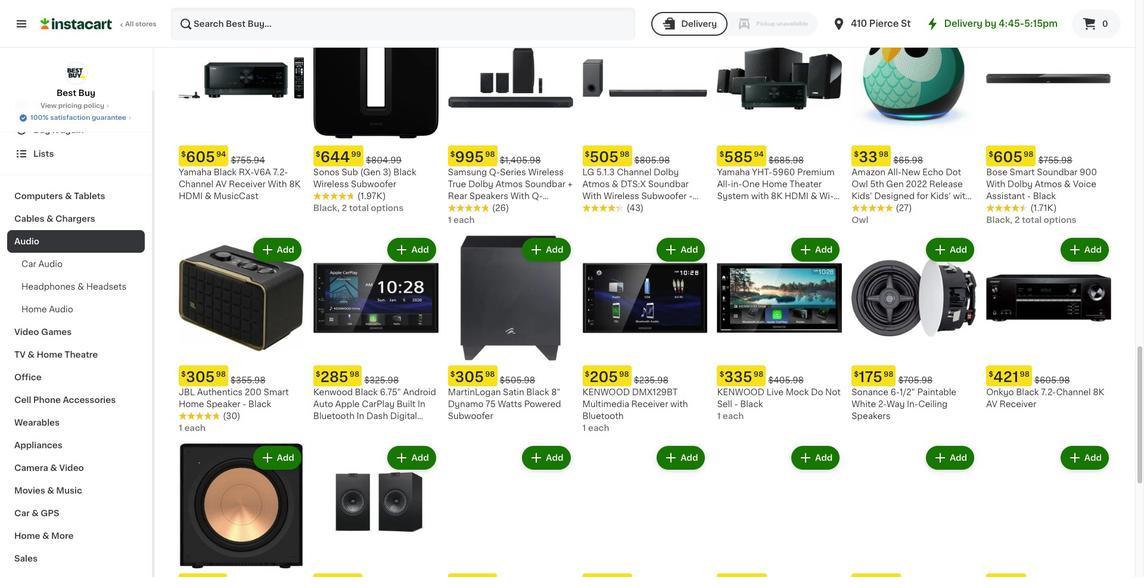 Task type: locate. For each thing, give the bounding box(es) containing it.
0 horizontal spatial 305
[[186, 370, 215, 384]]

98 right 505
[[620, 151, 630, 158]]

delivery
[[945, 19, 983, 28], [681, 20, 717, 28]]

black down lg
[[583, 204, 606, 212]]

1 horizontal spatial black,
[[987, 216, 1013, 224]]

1 horizontal spatial 2
[[1015, 216, 1020, 224]]

with down v6a
[[268, 180, 287, 189]]

martinlogan
[[448, 388, 501, 397]]

more
[[51, 532, 74, 540]]

0 horizontal spatial total
[[349, 204, 369, 212]]

2 horizontal spatial 8k
[[1093, 388, 1105, 397]]

car for car & gps
[[14, 509, 30, 517]]

black, 2 total options
[[313, 204, 404, 212], [987, 216, 1077, 224]]

yamaha for 605
[[179, 168, 212, 177]]

0 horizontal spatial 1 each
[[179, 424, 206, 432]]

each inside kenwood dmx129bt multimedia receiver with bluetooth 1 each
[[588, 424, 610, 432]]

dmx129bt
[[632, 388, 678, 397]]

1 horizontal spatial 7.2-
[[1041, 388, 1057, 397]]

do
[[811, 388, 824, 397]]

rx-
[[239, 168, 254, 177]]

all-
[[888, 168, 902, 177], [717, 180, 731, 189]]

0 vertical spatial channel
[[617, 168, 652, 177]]

again
[[60, 126, 84, 134]]

98 for $355.98
[[216, 371, 226, 378]]

8k inside onkyo black 7.2-channel 8k av receiver
[[1093, 388, 1105, 397]]

dot
[[946, 168, 962, 177]]

0 horizontal spatial video
[[14, 328, 39, 336]]

0 horizontal spatial subwoofer
[[351, 180, 396, 189]]

$ inside $ 605 94
[[181, 151, 186, 158]]

$325.98
[[364, 376, 399, 385]]

1 each down jbl
[[179, 424, 206, 432]]

add
[[681, 26, 698, 34], [816, 26, 833, 34], [950, 26, 968, 34], [1085, 26, 1102, 34], [277, 246, 294, 254], [412, 246, 429, 254], [546, 246, 564, 254], [681, 246, 698, 254], [816, 246, 833, 254], [950, 246, 968, 254], [1085, 246, 1102, 254], [277, 454, 294, 462], [412, 454, 429, 462], [546, 454, 564, 462], [681, 454, 698, 462], [816, 454, 833, 462], [950, 454, 968, 462], [1085, 454, 1102, 462]]

$ inside $ 33 98
[[854, 151, 859, 158]]

$ 585 94
[[720, 150, 764, 164]]

view pricing policy link
[[40, 101, 112, 111]]

2 for 605
[[1015, 216, 1020, 224]]

1 horizontal spatial av
[[987, 400, 998, 408]]

new
[[902, 168, 921, 177]]

product group containing 644
[[313, 16, 439, 214]]

0 vertical spatial 2
[[342, 204, 347, 212]]

all- up system
[[717, 180, 731, 189]]

1 horizontal spatial 1 each
[[448, 216, 475, 224]]

1 horizontal spatial atmos
[[583, 180, 610, 189]]

headphones
[[21, 283, 75, 291]]

black right '3)'
[[394, 168, 417, 177]]

335
[[725, 370, 753, 384]]

98 for $325.98
[[350, 371, 360, 378]]

music
[[56, 486, 82, 495]]

305 for martinlogan
[[455, 370, 484, 384]]

1 horizontal spatial kids'
[[931, 192, 951, 200]]

black up carplay at the bottom of page
[[355, 388, 378, 397]]

home inside home & more link
[[14, 532, 40, 540]]

& right camera
[[50, 464, 57, 472]]

1 horizontal spatial smart
[[1010, 168, 1035, 177]]

dolby down samsung
[[469, 180, 494, 189]]

1 horizontal spatial yamaha
[[717, 168, 750, 177]]

product group containing 335
[[717, 236, 843, 422]]

644
[[321, 150, 350, 164]]

$ inside the $ 995 98
[[451, 151, 455, 158]]

voice
[[1073, 180, 1097, 189]]

98 up 'authentics'
[[216, 371, 226, 378]]

410 pierce st
[[851, 19, 911, 28]]

2 yamaha from the left
[[717, 168, 750, 177]]

0 horizontal spatial black, 2 total options
[[313, 204, 404, 212]]

yamaha inside yamaha yht-5960 premium all-in-one home theater system with 8k hdmi & wi-fi - black
[[717, 168, 750, 177]]

receiver inside kenwood black 6.75" android auto apple carplay built in bluetooth in dash digital media receiver
[[341, 424, 378, 432]]

1 vertical spatial options
[[1044, 216, 1077, 224]]

& left the voice
[[1065, 180, 1071, 189]]

305 for jbl
[[186, 370, 215, 384]]

audio down the cables
[[14, 237, 39, 246]]

1 horizontal spatial $405.98 original price: $605.98 element
[[717, 574, 843, 577]]

kenwood down $ 335 98
[[717, 388, 765, 397]]

2 horizontal spatial atmos
[[1035, 180, 1063, 189]]

0 horizontal spatial bluetooth
[[313, 412, 355, 420]]

2 vertical spatial audio
[[49, 305, 73, 314]]

- inside jbl authentics 200 smart home speaker - black
[[243, 400, 246, 408]]

& left music
[[47, 486, 54, 495]]

dynamo
[[448, 400, 484, 408]]

0 horizontal spatial kids'
[[852, 192, 873, 200]]

7.2- inside yamaha black rx-v6a 7.2- channel av receiver with 8k hdmi & musiccast
[[273, 168, 288, 177]]

0 vertical spatial black,
[[313, 204, 340, 212]]

with inside samsung q-series wireless true dolby atmos soundbar + rear speakers with q- symphony - titan black
[[511, 192, 530, 200]]

wireless down dts:x
[[604, 192, 640, 200]]

$644.99 original price: $804.99 element
[[313, 146, 439, 167]]

None search field
[[171, 7, 636, 41]]

total for 644
[[349, 204, 369, 212]]

1/2"
[[900, 388, 916, 397]]

$ for sonos sub (gen 3) black wireless subwoofer
[[316, 151, 321, 158]]

each down sell
[[723, 412, 744, 420]]

- up the (1.71k)
[[1028, 192, 1031, 200]]

with down bose
[[987, 180, 1006, 189]]

1 horizontal spatial video
[[59, 464, 84, 472]]

samsung q-series wireless true dolby atmos soundbar + rear speakers with q- symphony - titan black
[[448, 168, 573, 212]]

7.2-
[[273, 168, 288, 177], [1041, 388, 1057, 397]]

options for 605
[[1044, 216, 1077, 224]]

video up tv
[[14, 328, 39, 336]]

audio for home
[[49, 305, 73, 314]]

sales link
[[7, 547, 145, 570]]

car down "movies"
[[14, 509, 30, 517]]

98 inside "$ 505 98"
[[620, 151, 630, 158]]

605 inside 'element'
[[994, 150, 1023, 164]]

dolby inside 'bose smart soundbar 900 with dolby atmos & voice assistant - black'
[[1008, 180, 1033, 189]]

$285.98 original price: $325.98 element
[[313, 366, 439, 386]]

total inside product group
[[349, 204, 369, 212]]

98 right 335 on the right
[[754, 371, 764, 378]]

- right sell
[[735, 400, 738, 408]]

0 vertical spatial av
[[216, 180, 227, 189]]

receiver down onkyo
[[1000, 400, 1037, 408]]

home inside jbl authentics 200 smart home speaker - black
[[179, 400, 204, 408]]

2 owl from the top
[[852, 216, 869, 224]]

0 vertical spatial total
[[349, 204, 369, 212]]

cables & chargers
[[14, 215, 95, 223]]

options down the (1.71k)
[[1044, 216, 1077, 224]]

0 horizontal spatial smart
[[264, 388, 289, 397]]

1 atmos from the left
[[496, 180, 523, 189]]

soundbar for 995
[[525, 180, 566, 189]]

instacart logo image
[[41, 17, 112, 31]]

$405.98 original price: $605.98 element
[[583, 574, 708, 577], [717, 574, 843, 577]]

policy
[[83, 103, 104, 109]]

0 vertical spatial black, 2 total options
[[313, 204, 404, 212]]

premium
[[798, 168, 835, 177]]

1 owl from the top
[[852, 180, 868, 189]]

games
[[41, 328, 72, 336]]

2 bluetooth from the left
[[583, 412, 624, 420]]

$65.98 original price: $135.98 element
[[987, 574, 1112, 577]]

video up music
[[59, 464, 84, 472]]

movies & music link
[[7, 479, 145, 502]]

all stores link
[[41, 7, 157, 41]]

98 for $755.98
[[1024, 151, 1034, 158]]

with inside 'bose smart soundbar 900 with dolby atmos & voice assistant - black'
[[987, 180, 1006, 189]]

receiver
[[229, 180, 266, 189], [632, 400, 669, 408], [1000, 400, 1037, 408], [341, 424, 378, 432]]

channel
[[617, 168, 652, 177], [179, 180, 214, 189], [1057, 388, 1091, 397]]

1 horizontal spatial subwoofer
[[448, 412, 493, 420]]

1 605 from the left
[[186, 150, 215, 164]]

channel inside onkyo black 7.2-channel 8k av receiver
[[1057, 388, 1091, 397]]

each down multimedia
[[588, 424, 610, 432]]

98 for $705.98
[[884, 371, 894, 378]]

black inside samsung q-series wireless true dolby atmos soundbar + rear speakers with q- symphony - titan black
[[524, 204, 547, 212]]

2 305 from the left
[[455, 370, 484, 384]]

94 inside $ 585 94
[[754, 151, 764, 158]]

black right "titan"
[[524, 204, 547, 212]]

1 vertical spatial audio
[[38, 260, 63, 268]]

$ for jbl authentics 200 smart home speaker - black
[[181, 371, 186, 378]]

98 right 995
[[485, 151, 495, 158]]

0 vertical spatial 7.2-
[[273, 168, 288, 177]]

2 horizontal spatial channel
[[1057, 388, 1091, 397]]

cell phone accessories
[[14, 396, 116, 404]]

1 horizontal spatial bluetooth
[[583, 412, 624, 420]]

channel up dts:x
[[617, 168, 652, 177]]

dolby inside samsung q-series wireless true dolby atmos soundbar + rear speakers with q- symphony - titan black
[[469, 180, 494, 189]]

0 horizontal spatial 7.2-
[[273, 168, 288, 177]]

2 94 from the left
[[754, 151, 764, 158]]

98 right '285'
[[350, 371, 360, 378]]

$355.98 original price: $605.98 element
[[313, 574, 439, 577]]

sell
[[717, 400, 733, 408]]

2 vertical spatial 8k
[[1093, 388, 1105, 397]]

smart right 200
[[264, 388, 289, 397]]

1 vertical spatial in
[[357, 412, 364, 420]]

with up "titan"
[[511, 192, 530, 200]]

& left more
[[42, 532, 49, 540]]

all stores
[[125, 21, 157, 27]]

bluetooth down multimedia
[[583, 412, 624, 420]]

home down the video games
[[37, 351, 63, 359]]

0 horizontal spatial in
[[357, 412, 364, 420]]

hdmi inside yamaha yht-5960 premium all-in-one home theater system with 8k hdmi & wi-fi - black
[[785, 192, 809, 200]]

98 for $605.98
[[1020, 371, 1030, 378]]

options inside product group
[[371, 204, 404, 212]]

Search field
[[172, 8, 635, 39]]

2 horizontal spatial subwoofer
[[642, 192, 687, 200]]

$585.94 original price: $685.98 element
[[717, 146, 843, 167]]

$ 505 98
[[585, 150, 630, 164]]

0 horizontal spatial q-
[[489, 168, 500, 177]]

black down $ 421 98
[[1017, 388, 1039, 397]]

channel down $ 605 94
[[179, 180, 214, 189]]

with down one
[[752, 192, 769, 200]]

built
[[397, 400, 416, 408]]

subwoofer up (43)
[[642, 192, 687, 200]]

$ inside "$ 644 99"
[[316, 151, 321, 158]]

1 vertical spatial total
[[1022, 216, 1042, 224]]

with inside kenwood dmx129bt multimedia receiver with bluetooth 1 each
[[671, 400, 688, 408]]

1 horizontal spatial $ 305 98
[[451, 370, 495, 384]]

delivery button
[[652, 12, 728, 36]]

1 horizontal spatial soundbar
[[648, 180, 689, 189]]

owl down parental at the right of page
[[852, 216, 869, 224]]

atmos down lg
[[583, 180, 610, 189]]

& left the gps
[[32, 509, 39, 517]]

$ 305 98 inside $305.98 original price: $355.98 element
[[181, 370, 226, 384]]

1 horizontal spatial hdmi
[[785, 192, 809, 200]]

home up sales
[[14, 532, 40, 540]]

2 vertical spatial channel
[[1057, 388, 1091, 397]]

product group containing 205
[[583, 236, 708, 434]]

rear
[[448, 192, 468, 200]]

2 605 from the left
[[994, 150, 1023, 164]]

&
[[612, 180, 619, 189], [1065, 180, 1071, 189], [65, 192, 72, 200], [205, 192, 212, 200], [811, 192, 818, 200], [46, 215, 53, 223], [77, 283, 84, 291], [28, 351, 35, 359], [50, 464, 57, 472], [47, 486, 54, 495], [32, 509, 39, 517], [42, 532, 49, 540]]

each down symphony
[[454, 216, 475, 224]]

black inside the lg 5.1.3 channel dolby atmos & dts:x soundbar with wireless subwoofer - black
[[583, 204, 606, 212]]

delivery inside 'button'
[[681, 20, 717, 28]]

0 vertical spatial speakers
[[470, 192, 509, 200]]

2 $ 305 98 from the left
[[451, 370, 495, 384]]

$ inside $ 285 98
[[316, 371, 321, 378]]

$ inside $ 421 98
[[989, 371, 994, 378]]

buy down 100%
[[33, 126, 50, 134]]

$ inside $ 205 98
[[585, 371, 590, 378]]

each down jbl
[[184, 424, 206, 432]]

speakers down the white
[[852, 412, 891, 420]]

options down (1.97k)
[[371, 204, 404, 212]]

8k inside yamaha black rx-v6a 7.2- channel av receiver with 8k hdmi & musiccast
[[289, 180, 301, 189]]

98 right 175
[[884, 371, 894, 378]]

1 inside the 'kenwood live mock do not sell - black 1 each'
[[717, 412, 721, 420]]

options for 644
[[371, 204, 404, 212]]

delivery for delivery by 4:45-5:15pm
[[945, 19, 983, 28]]

$804.99
[[366, 156, 402, 165]]

receiver down dmx129bt
[[632, 400, 669, 408]]

$ for lg 5.1.3 channel dolby atmos & dts:x soundbar with wireless subwoofer - black
[[585, 151, 590, 158]]

audio for car
[[38, 260, 63, 268]]

& inside tv & home theatre link
[[28, 351, 35, 359]]

shop link
[[7, 94, 145, 118]]

& left wi-
[[811, 192, 818, 200]]

1 horizontal spatial buy
[[78, 89, 95, 97]]

home & more
[[14, 532, 74, 540]]

& right the cables
[[46, 215, 53, 223]]

0 horizontal spatial kenwood
[[583, 388, 630, 397]]

0 horizontal spatial yamaha
[[179, 168, 212, 177]]

$ for amazon all-new echo dot owl 5th gen 2022 release kids' designed for kids' with parental controls
[[854, 151, 859, 158]]

& inside camera & video link
[[50, 464, 57, 472]]

1 each down symphony
[[448, 216, 475, 224]]

$421.98 original price: $605.98 element
[[987, 366, 1112, 386]]

(30)
[[223, 412, 241, 420]]

1 vertical spatial black,
[[987, 216, 1013, 224]]

all- up gen
[[888, 168, 902, 177]]

1 vertical spatial av
[[987, 400, 998, 408]]

1 vertical spatial owl
[[852, 216, 869, 224]]

1 horizontal spatial with
[[752, 192, 769, 200]]

98 inside $ 205 98
[[620, 371, 629, 378]]

atmos down series
[[496, 180, 523, 189]]

98 up martinlogan
[[485, 371, 495, 378]]

$ inside $ 605 98
[[989, 151, 994, 158]]

gen
[[887, 180, 904, 189]]

1 down jbl
[[179, 424, 182, 432]]

0 vertical spatial subwoofer
[[351, 180, 396, 189]]

$ for yamaha black rx-v6a 7.2- channel av receiver with 8k hdmi & musiccast
[[181, 151, 186, 158]]

speakers inside samsung q-series wireless true dolby atmos soundbar + rear speakers with q- symphony - titan black
[[470, 192, 509, 200]]

0 vertical spatial buy
[[78, 89, 95, 97]]

ceiling
[[919, 400, 948, 408]]

black up powered
[[527, 388, 549, 397]]

$33.98 original price: $65.98 element
[[852, 146, 977, 167]]

0 horizontal spatial dolby
[[469, 180, 494, 189]]

soundbar left +
[[525, 180, 566, 189]]

(27)
[[896, 204, 912, 212]]

$ inside $ 585 94
[[720, 151, 725, 158]]

1 horizontal spatial all-
[[888, 168, 902, 177]]

& right tv
[[28, 351, 35, 359]]

0 horizontal spatial hdmi
[[179, 192, 203, 200]]

0 horizontal spatial wireless
[[313, 180, 349, 189]]

audio up the headphones
[[38, 260, 63, 268]]

0 vertical spatial smart
[[1010, 168, 1035, 177]]

black left rx-
[[214, 168, 237, 177]]

0 vertical spatial options
[[371, 204, 404, 212]]

total down (1.97k)
[[349, 204, 369, 212]]

soundbar inside samsung q-series wireless true dolby atmos soundbar + rear speakers with q- symphony - titan black
[[525, 180, 566, 189]]

1 horizontal spatial wireless
[[528, 168, 564, 177]]

sonance 6-1/2" paintable white 2-way in-ceiling speakers
[[852, 388, 957, 420]]

1 94 from the left
[[216, 151, 226, 158]]

0 horizontal spatial 2
[[342, 204, 347, 212]]

satin
[[503, 388, 524, 397]]

kids' up parental at the right of page
[[852, 192, 873, 200]]

0 horizontal spatial delivery
[[681, 20, 717, 28]]

channel down $605.98
[[1057, 388, 1091, 397]]

av up musiccast
[[216, 180, 227, 189]]

94 up yht-
[[754, 151, 764, 158]]

$ 175 98
[[854, 370, 894, 384]]

0 horizontal spatial speakers
[[470, 192, 509, 200]]

305 up jbl
[[186, 370, 215, 384]]

black down system
[[723, 204, 746, 212]]

kenwood
[[583, 388, 630, 397], [717, 388, 765, 397]]

2 kenwood from the left
[[717, 388, 765, 397]]

home up the video games
[[21, 305, 47, 314]]

1 down multimedia
[[583, 424, 586, 432]]

7.2- down $605.98
[[1041, 388, 1057, 397]]

home audio link
[[7, 298, 145, 321]]

& inside headphones & headsets link
[[77, 283, 84, 291]]

1 horizontal spatial delivery
[[945, 19, 983, 28]]

94
[[216, 151, 226, 158], [754, 151, 764, 158]]

1 yamaha from the left
[[179, 168, 212, 177]]

smart down $ 605 98
[[1010, 168, 1035, 177]]

98 for $805.98
[[620, 151, 630, 158]]

2 horizontal spatial soundbar
[[1037, 168, 1078, 177]]

0 horizontal spatial $ 305 98
[[181, 370, 226, 384]]

2 hdmi from the left
[[785, 192, 809, 200]]

(43)
[[627, 204, 644, 212]]

94 for 605
[[216, 151, 226, 158]]

yamaha black rx-v6a 7.2- channel av receiver with 8k hdmi & musiccast
[[179, 168, 301, 200]]

home inside home audio link
[[21, 305, 47, 314]]

98 for $1,405.98
[[485, 151, 495, 158]]

total for 605
[[1022, 216, 1042, 224]]

1 kenwood from the left
[[583, 388, 630, 397]]

2 down assistant at the top right of page
[[1015, 216, 1020, 224]]

0 horizontal spatial av
[[216, 180, 227, 189]]

best buy logo image
[[65, 62, 87, 85]]

1 hdmi from the left
[[179, 192, 203, 200]]

stores
[[135, 21, 157, 27]]

98 inside $ 605 98
[[1024, 151, 1034, 158]]

1 horizontal spatial speakers
[[852, 412, 891, 420]]

$ 605 94
[[181, 150, 226, 164]]

1 horizontal spatial options
[[1044, 216, 1077, 224]]

1 305 from the left
[[186, 370, 215, 384]]

$ 305 98 inside $305.98 original price: $505.98 element
[[451, 370, 495, 384]]

2 vertical spatial subwoofer
[[448, 412, 493, 420]]

with down dmx129bt
[[671, 400, 688, 408]]

$605.94 original price: $755.94 element
[[179, 146, 304, 166]]

1 bluetooth from the left
[[313, 412, 355, 420]]

multimedia
[[583, 400, 630, 408]]

$
[[181, 151, 186, 158], [316, 151, 321, 158], [451, 151, 455, 158], [585, 151, 590, 158], [720, 151, 725, 158], [854, 151, 859, 158], [989, 151, 994, 158], [181, 371, 186, 378], [316, 371, 321, 378], [451, 371, 455, 378], [585, 371, 590, 378], [720, 371, 725, 378], [854, 371, 859, 378], [989, 371, 994, 378]]

$ for bose smart soundbar 900 with dolby atmos & voice assistant - black
[[989, 151, 994, 158]]

watts
[[498, 400, 522, 408]]

1 horizontal spatial in
[[418, 400, 426, 408]]

smart inside 'bose smart soundbar 900 with dolby atmos & voice assistant - black'
[[1010, 168, 1035, 177]]

black inside sonos sub (gen 3) black wireless subwoofer
[[394, 168, 417, 177]]

video
[[14, 328, 39, 336], [59, 464, 84, 472]]

- inside the 'kenwood live mock do not sell - black 1 each'
[[735, 400, 738, 408]]

& left tablets
[[65, 192, 72, 200]]

98 left $755.98
[[1024, 151, 1034, 158]]

soundbar down $805.98
[[648, 180, 689, 189]]

$ for kenwood black 6.75" android auto apple carplay built in bluetooth in dash digital media receiver
[[316, 371, 321, 378]]

dolby inside the lg 5.1.3 channel dolby atmos & dts:x soundbar with wireless subwoofer - black
[[654, 168, 679, 177]]

1 vertical spatial q-
[[532, 192, 543, 200]]

product group
[[179, 16, 304, 202], [313, 16, 439, 214], [448, 16, 573, 226], [583, 16, 708, 214], [717, 16, 843, 212], [852, 16, 977, 226], [987, 16, 1112, 226], [179, 236, 304, 434], [313, 236, 439, 432], [448, 236, 573, 422], [583, 236, 708, 434], [717, 236, 843, 422], [852, 236, 977, 422], [987, 236, 1112, 410], [179, 444, 304, 577], [313, 444, 439, 577], [448, 444, 573, 577], [583, 444, 708, 577], [717, 444, 843, 577], [852, 444, 977, 577], [987, 444, 1112, 577]]

symphony
[[448, 204, 494, 212]]

black down 200
[[249, 400, 271, 408]]

hdmi down theater
[[785, 192, 809, 200]]

3 atmos from the left
[[1035, 180, 1063, 189]]

black inside yamaha yht-5960 premium all-in-one home theater system with 8k hdmi & wi-fi - black
[[723, 204, 746, 212]]

av down onkyo
[[987, 400, 998, 408]]

theatre
[[65, 351, 98, 359]]

owl inside the amazon all-new echo dot owl 5th gen 2022 release kids' designed for kids' with parental controls
[[852, 180, 868, 189]]

car audio link
[[7, 253, 145, 275]]

2
[[342, 204, 347, 212], [1015, 216, 1020, 224]]

$ for yamaha yht-5960 premium all-in-one home theater system with 8k hdmi & wi-fi - black
[[720, 151, 725, 158]]

2 horizontal spatial dolby
[[1008, 180, 1033, 189]]

1 $ 305 98 from the left
[[181, 370, 226, 384]]

with inside yamaha yht-5960 premium all-in-one home theater system with 8k hdmi & wi-fi - black
[[752, 192, 769, 200]]

soundbar down $755.98
[[1037, 168, 1078, 177]]

2 atmos from the left
[[583, 180, 610, 189]]

computers
[[14, 192, 63, 200]]

black,
[[313, 204, 340, 212], [987, 216, 1013, 224]]

camera
[[14, 464, 48, 472]]

$ for sonance 6-1/2" paintable white 2-way in-ceiling speakers
[[854, 371, 859, 378]]

$335.98 original price: $405.98 element
[[717, 366, 843, 386]]

0 vertical spatial 8k
[[289, 180, 301, 189]]

service type group
[[652, 12, 818, 36]]

0 horizontal spatial options
[[371, 204, 404, 212]]

98 for $65.98
[[879, 151, 889, 158]]

2 down sub
[[342, 204, 347, 212]]

yamaha inside yamaha black rx-v6a 7.2- channel av receiver with 8k hdmi & musiccast
[[179, 168, 212, 177]]

94 inside $ 605 94
[[216, 151, 226, 158]]

channel inside the lg 5.1.3 channel dolby atmos & dts:x soundbar with wireless subwoofer - black
[[617, 168, 652, 177]]

with inside the lg 5.1.3 channel dolby atmos & dts:x soundbar with wireless subwoofer - black
[[583, 192, 602, 200]]

1 horizontal spatial channel
[[617, 168, 652, 177]]

0 horizontal spatial 605
[[186, 150, 215, 164]]

0 vertical spatial in
[[418, 400, 426, 408]]

98 inside $ 421 98
[[1020, 371, 1030, 378]]

home down 5960
[[762, 180, 788, 189]]

94 for 585
[[754, 151, 764, 158]]

0 vertical spatial owl
[[852, 180, 868, 189]]

0 horizontal spatial 94
[[216, 151, 226, 158]]

1 vertical spatial 2
[[1015, 216, 1020, 224]]

0 horizontal spatial atmos
[[496, 180, 523, 189]]

shop
[[33, 102, 56, 110]]

& inside cables & chargers link
[[46, 215, 53, 223]]

605 for $ 605 98
[[994, 150, 1023, 164]]

1 vertical spatial 8k
[[771, 192, 783, 200]]

receiver down rx-
[[229, 180, 266, 189]]

atmos inside the lg 5.1.3 channel dolby atmos & dts:x soundbar with wireless subwoofer - black
[[583, 180, 610, 189]]

1 vertical spatial speakers
[[852, 412, 891, 420]]

98 inside $ 335 98
[[754, 371, 764, 378]]

musiccast
[[214, 192, 259, 200]]

1 each inside product group
[[448, 216, 475, 224]]

view
[[40, 103, 57, 109]]

$ 305 98 up 'authentics'
[[181, 370, 226, 384]]

1
[[448, 216, 452, 224], [717, 412, 721, 420], [179, 424, 182, 432], [583, 424, 586, 432]]

605 up bose
[[994, 150, 1023, 164]]

car up the headphones
[[21, 260, 36, 268]]

98 for $505.98
[[485, 371, 495, 378]]

atmos inside 'bose smart soundbar 900 with dolby atmos & voice assistant - black'
[[1035, 180, 1063, 189]]

1 horizontal spatial dolby
[[654, 168, 679, 177]]

in left dash
[[357, 412, 364, 420]]

speakers
[[470, 192, 509, 200], [852, 412, 891, 420]]

hdmi
[[179, 192, 203, 200], [785, 192, 809, 200]]

product group containing 285
[[313, 236, 439, 432]]

jbl authentics 200 smart home speaker - black
[[179, 388, 289, 408]]

1 each
[[448, 216, 475, 224], [179, 424, 206, 432]]

speakers up "(26)"
[[470, 192, 509, 200]]

0 horizontal spatial channel
[[179, 180, 214, 189]]

product group containing 505
[[583, 16, 708, 214]]

receiver down dash
[[341, 424, 378, 432]]

dolby down $805.98
[[654, 168, 679, 177]]

chargers
[[55, 215, 95, 223]]

0 horizontal spatial 8k
[[289, 180, 301, 189]]

- down 200
[[243, 400, 246, 408]]

$ inside "$ 505 98"
[[585, 151, 590, 158]]

8k
[[289, 180, 301, 189], [771, 192, 783, 200], [1093, 388, 1105, 397]]

0 vertical spatial 1 each
[[448, 216, 475, 224]]

kenwood inside the 'kenwood live mock do not sell - black 1 each'
[[717, 388, 765, 397]]

appliances
[[14, 441, 62, 450]]

1 horizontal spatial black, 2 total options
[[987, 216, 1077, 224]]

1 vertical spatial video
[[59, 464, 84, 472]]

1 each for 305
[[179, 424, 206, 432]]

home down jbl
[[179, 400, 204, 408]]

atmos inside samsung q-series wireless true dolby atmos soundbar + rear speakers with q- symphony - titan black
[[496, 180, 523, 189]]

& inside car & gps link
[[32, 509, 39, 517]]

98 inside $ 175 98
[[884, 371, 894, 378]]

98 inside the $ 995 98
[[485, 151, 495, 158]]

1 vertical spatial channel
[[179, 180, 214, 189]]

black, for 644
[[313, 204, 340, 212]]

0 vertical spatial video
[[14, 328, 39, 336]]

black, down sonos
[[313, 204, 340, 212]]

total down the (1.71k)
[[1022, 216, 1042, 224]]

1 vertical spatial car
[[14, 509, 30, 517]]

94 left $755.94
[[216, 151, 226, 158]]

1 vertical spatial all-
[[717, 180, 731, 189]]

bluetooth inside kenwood black 6.75" android auto apple carplay built in bluetooth in dash digital media receiver
[[313, 412, 355, 420]]

kenwood for 335
[[717, 388, 765, 397]]

7.2- right v6a
[[273, 168, 288, 177]]

1 horizontal spatial 305
[[455, 370, 484, 384]]

- left system
[[689, 192, 693, 200]]



Task type: vqa. For each thing, say whether or not it's contained in the screenshot.


Task type: describe. For each thing, give the bounding box(es) containing it.
kenwood dmx129bt multimedia receiver with bluetooth 1 each
[[583, 388, 688, 432]]

98 for $235.98
[[620, 371, 629, 378]]

live
[[767, 388, 784, 397]]

release
[[930, 180, 963, 189]]

hdmi inside yamaha black rx-v6a 7.2- channel av receiver with 8k hdmi & musiccast
[[179, 192, 203, 200]]

cables
[[14, 215, 44, 223]]

digital
[[390, 412, 417, 420]]

- inside yamaha yht-5960 premium all-in-one home theater system with 8k hdmi & wi-fi - black
[[717, 204, 721, 212]]

lists
[[33, 150, 54, 158]]

computers & tablets
[[14, 192, 105, 200]]

home audio
[[21, 305, 73, 314]]

$235.98
[[634, 376, 669, 385]]

speakers inside sonance 6-1/2" paintable white 2-way in-ceiling speakers
[[852, 412, 891, 420]]

black inside onkyo black 7.2-channel 8k av receiver
[[1017, 388, 1039, 397]]

av inside yamaha black rx-v6a 7.2- channel av receiver with 8k hdmi & musiccast
[[216, 180, 227, 189]]

285
[[321, 370, 349, 384]]

echo
[[923, 168, 944, 177]]

1 down symphony
[[448, 216, 452, 224]]

one
[[743, 180, 760, 189]]

- inside samsung q-series wireless true dolby atmos soundbar + rear speakers with q- symphony - titan black
[[496, 204, 499, 212]]

st
[[901, 19, 911, 28]]

best buy link
[[57, 62, 95, 99]]

delivery by 4:45-5:15pm link
[[926, 17, 1058, 31]]

smart inside jbl authentics 200 smart home speaker - black
[[264, 388, 289, 397]]

pricing
[[58, 103, 82, 109]]

1 vertical spatial buy
[[33, 126, 50, 134]]

$175.98 original price: $705.98 element
[[852, 366, 977, 386]]

$385.98 original price: $605.98 element
[[448, 574, 573, 577]]

$ for onkyo black 7.2-channel 8k av receiver
[[989, 371, 994, 378]]

it
[[52, 126, 58, 134]]

6-
[[891, 388, 900, 397]]

subwoofer inside martinlogan satin black 8" dynamo 75 watts powered subwoofer
[[448, 412, 493, 420]]

5th
[[870, 180, 885, 189]]

$ 305 98 for martinlogan
[[451, 370, 495, 384]]

$305.98 original price: $505.98 element
[[448, 366, 573, 386]]

black inside martinlogan satin black 8" dynamo 75 watts powered subwoofer
[[527, 388, 549, 397]]

1 kids' from the left
[[852, 192, 873, 200]]

$ for martinlogan satin black 8" dynamo 75 watts powered subwoofer
[[451, 371, 455, 378]]

$ 285 98
[[316, 370, 360, 384]]

& inside movies & music "link"
[[47, 486, 54, 495]]

33
[[859, 150, 878, 164]]

$605.98 original price: $755.98 element
[[987, 146, 1112, 167]]

product group containing 585
[[717, 16, 843, 212]]

receiver inside onkyo black 7.2-channel 8k av receiver
[[1000, 400, 1037, 408]]

atmos for 605
[[1035, 180, 1063, 189]]

& inside computers & tablets link
[[65, 192, 72, 200]]

av inside onkyo black 7.2-channel 8k av receiver
[[987, 400, 998, 408]]

bose
[[987, 168, 1008, 177]]

in-
[[907, 400, 919, 408]]

$505.98
[[500, 376, 535, 385]]

car audio
[[21, 260, 63, 268]]

$ 205 98
[[585, 370, 629, 384]]

black, for 605
[[987, 216, 1013, 224]]

car for car audio
[[21, 260, 36, 268]]

$455.97 original price: $605.97 element
[[179, 574, 304, 577]]

cell
[[14, 396, 31, 404]]

subwoofer inside sonos sub (gen 3) black wireless subwoofer
[[351, 180, 396, 189]]

wi-
[[820, 192, 834, 200]]

2-
[[879, 400, 887, 408]]

7.2- inside onkyo black 7.2-channel 8k av receiver
[[1041, 388, 1057, 397]]

satisfaction
[[50, 114, 90, 121]]

accessories
[[63, 396, 116, 404]]

headphones & headsets
[[21, 283, 127, 291]]

lg
[[583, 168, 595, 177]]

& inside yamaha black rx-v6a 7.2- channel av receiver with 8k hdmi & musiccast
[[205, 192, 212, 200]]

phone
[[33, 396, 61, 404]]

1 inside kenwood dmx129bt multimedia receiver with bluetooth 1 each
[[583, 424, 586, 432]]

605 for $ 605 94
[[186, 150, 215, 164]]

900
[[1080, 168, 1098, 177]]

buy it again
[[33, 126, 84, 134]]

channel inside yamaha black rx-v6a 7.2- channel av receiver with 8k hdmi & musiccast
[[179, 180, 214, 189]]

receiver inside yamaha black rx-v6a 7.2- channel av receiver with 8k hdmi & musiccast
[[229, 180, 266, 189]]

assistant
[[987, 192, 1026, 200]]

soundbar for 505
[[648, 180, 689, 189]]

fi
[[834, 192, 841, 200]]

& inside 'bose smart soundbar 900 with dolby atmos & voice assistant - black'
[[1065, 180, 1071, 189]]

$455.98 original price: $555.98 element
[[852, 574, 977, 577]]

$805.98
[[635, 156, 670, 165]]

speaker
[[206, 400, 241, 408]]

receiver inside kenwood dmx129bt multimedia receiver with bluetooth 1 each
[[632, 400, 669, 408]]

200
[[245, 388, 262, 397]]

& inside yamaha yht-5960 premium all-in-one home theater system with 8k hdmi & wi-fi - black
[[811, 192, 818, 200]]

product group containing 421
[[987, 236, 1112, 410]]

dolby for 995
[[469, 180, 494, 189]]

wearables link
[[7, 411, 145, 434]]

for
[[917, 192, 929, 200]]

powered
[[524, 400, 561, 408]]

wireless inside samsung q-series wireless true dolby atmos soundbar + rear speakers with q- symphony - titan black
[[528, 168, 564, 177]]

(gen
[[360, 168, 381, 177]]

product group containing 995
[[448, 16, 573, 226]]

way
[[887, 400, 905, 408]]

sales
[[14, 554, 38, 563]]

wireless inside the lg 5.1.3 channel dolby atmos & dts:x soundbar with wireless subwoofer - black
[[604, 192, 640, 200]]

sub
[[342, 168, 358, 177]]

black inside the 'kenwood live mock do not sell - black 1 each'
[[741, 400, 763, 408]]

2 $405.98 original price: $605.98 element from the left
[[717, 574, 843, 577]]

authentics
[[197, 388, 243, 397]]

& inside home & more link
[[42, 532, 49, 540]]

8"
[[552, 388, 561, 397]]

white
[[852, 400, 876, 408]]

1 $405.98 original price: $605.98 element from the left
[[583, 574, 708, 577]]

home inside tv & home theatre link
[[37, 351, 63, 359]]

amazon
[[852, 168, 886, 177]]

parental
[[852, 204, 886, 212]]

0 vertical spatial audio
[[14, 237, 39, 246]]

1 each for 995
[[448, 216, 475, 224]]

black inside yamaha black rx-v6a 7.2- channel av receiver with 8k hdmi & musiccast
[[214, 168, 237, 177]]

100%
[[30, 114, 49, 121]]

yamaha for 585
[[717, 168, 750, 177]]

yht-
[[752, 168, 773, 177]]

$ for kenwood live mock do not sell - black
[[720, 371, 725, 378]]

controls
[[888, 204, 924, 212]]

subwoofer inside the lg 5.1.3 channel dolby atmos & dts:x soundbar with wireless subwoofer - black
[[642, 192, 687, 200]]

dolby for 605
[[1008, 180, 1033, 189]]

atmos for 995
[[496, 180, 523, 189]]

buy it again link
[[7, 118, 145, 142]]

video inside video games "link"
[[14, 328, 39, 336]]

with inside yamaha black rx-v6a 7.2- channel av receiver with 8k hdmi & musiccast
[[268, 180, 287, 189]]

product group containing 33
[[852, 16, 977, 226]]

kenwood for 205
[[583, 388, 630, 397]]

$405.98
[[769, 376, 804, 385]]

$995.98 original price: $1,405.98 element
[[448, 146, 573, 167]]

martinlogan satin black 8" dynamo 75 watts powered subwoofer
[[448, 388, 561, 420]]

office link
[[7, 366, 145, 389]]

2022
[[906, 180, 928, 189]]

3)
[[383, 168, 392, 177]]

$ 335 98
[[720, 370, 764, 384]]

v6a
[[254, 168, 271, 177]]

apple
[[335, 400, 360, 408]]

carplay
[[362, 400, 395, 408]]

delivery for delivery
[[681, 20, 717, 28]]

camera & video
[[14, 464, 84, 472]]

410 pierce st button
[[832, 7, 911, 41]]

$ 305 98 for jbl
[[181, 370, 226, 384]]

soundbar inside 'bose smart soundbar 900 with dolby atmos & voice assistant - black'
[[1037, 168, 1078, 177]]

home inside yamaha yht-5960 premium all-in-one home theater system with 8k hdmi & wi-fi - black
[[762, 180, 788, 189]]

designed
[[875, 192, 915, 200]]

product group containing 175
[[852, 236, 977, 422]]

black inside 'bose smart soundbar 900 with dolby atmos & voice assistant - black'
[[1034, 192, 1056, 200]]

$755.98
[[1039, 156, 1073, 165]]

& inside the lg 5.1.3 channel dolby atmos & dts:x soundbar with wireless subwoofer - black
[[612, 180, 619, 189]]

cell phone accessories link
[[7, 389, 145, 411]]

0
[[1103, 20, 1109, 28]]

media
[[313, 424, 339, 432]]

video inside camera & video link
[[59, 464, 84, 472]]

$ for kenwood dmx129bt multimedia receiver with bluetooth
[[585, 371, 590, 378]]

2 for 644
[[342, 204, 347, 212]]

- inside the lg 5.1.3 channel dolby atmos & dts:x soundbar with wireless subwoofer - black
[[689, 192, 693, 200]]

all- inside yamaha yht-5960 premium all-in-one home theater system with 8k hdmi & wi-fi - black
[[717, 180, 731, 189]]

bluetooth inside kenwood dmx129bt multimedia receiver with bluetooth 1 each
[[583, 412, 624, 420]]

4:45-
[[999, 19, 1025, 28]]

175
[[859, 370, 883, 384]]

8k inside yamaha yht-5960 premium all-in-one home theater system with 8k hdmi & wi-fi - black
[[771, 192, 783, 200]]

tv & home theatre link
[[7, 343, 145, 366]]

lg 5.1.3 channel dolby atmos & dts:x soundbar with wireless subwoofer - black
[[583, 168, 693, 212]]

- inside 'bose smart soundbar 900 with dolby atmos & voice assistant - black'
[[1028, 192, 1031, 200]]

appliances link
[[7, 434, 145, 457]]

$505.98 original price: $805.98 element
[[583, 146, 708, 167]]

bose smart soundbar 900 with dolby atmos & voice assistant - black
[[987, 168, 1098, 200]]

best
[[57, 89, 76, 97]]

black, 2 total options for 605
[[987, 216, 1077, 224]]

theater
[[790, 180, 822, 189]]

$ for samsung q-series wireless true dolby atmos soundbar + rear speakers with q- symphony - titan black
[[451, 151, 455, 158]]

$705.98
[[899, 376, 933, 385]]

black inside jbl authentics 200 smart home speaker - black
[[249, 400, 271, 408]]

wireless inside sonos sub (gen 3) black wireless subwoofer
[[313, 180, 349, 189]]

audio link
[[7, 230, 145, 253]]

with inside the amazon all-new echo dot owl 5th gen 2022 release kids' designed for kids' with parental controls
[[954, 192, 971, 200]]

$1,405.98
[[500, 156, 541, 165]]

$205.98 original price: $235.98 element
[[583, 366, 708, 386]]

$305.98 original price: $355.98 element
[[179, 366, 304, 386]]

98 for $405.98
[[754, 371, 764, 378]]

black, 2 total options for 644
[[313, 204, 404, 212]]

all- inside the amazon all-new echo dot owl 5th gen 2022 release kids' designed for kids' with parental controls
[[888, 168, 902, 177]]

gps
[[41, 509, 59, 517]]

black inside kenwood black 6.75" android auto apple carplay built in bluetooth in dash digital media receiver
[[355, 388, 378, 397]]

each inside the 'kenwood live mock do not sell - black 1 each'
[[723, 412, 744, 420]]

2 kids' from the left
[[931, 192, 951, 200]]



